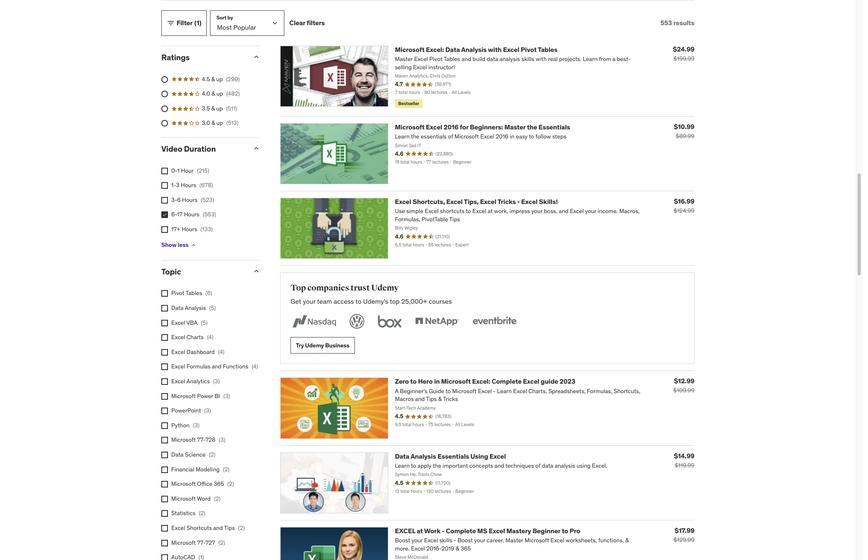 Task type: vqa. For each thing, say whether or not it's contained in the screenshot.
3-
yes



Task type: describe. For each thing, give the bounding box(es) containing it.
$199.99
[[673, 55, 694, 62]]

microsoft for microsoft excel: data analysis with excel pivot tables
[[395, 45, 425, 54]]

(2) right 727
[[218, 540, 225, 547]]

for
[[460, 123, 468, 131]]

data analysis (5)
[[171, 305, 216, 312]]

excel left 'guide'
[[523, 378, 539, 386]]

xsmall image inside show less button
[[190, 242, 197, 249]]

powerpoint
[[171, 407, 201, 415]]

xsmall image for powerpoint
[[161, 408, 168, 415]]

$89.99
[[676, 132, 694, 140]]

get
[[291, 298, 301, 306]]

1
[[177, 167, 180, 174]]

beginners:
[[470, 123, 503, 131]]

(553)
[[203, 211, 216, 218]]

topic
[[161, 267, 181, 277]]

financial
[[171, 466, 194, 474]]

553 results status
[[660, 19, 694, 27]]

1 horizontal spatial pivot
[[521, 45, 537, 54]]

pro
[[570, 527, 580, 536]]

tricks
[[498, 198, 516, 206]]

science
[[185, 451, 205, 459]]

xsmall image for excel shortcuts and tips (2)
[[161, 526, 168, 532]]

$24.99 $199.99
[[673, 45, 694, 62]]

$14.99
[[674, 452, 694, 460]]

video
[[161, 144, 182, 154]]

0 vertical spatial analysis
[[461, 45, 487, 54]]

excel left shortcuts, in the top of the page
[[395, 198, 411, 206]]

2016
[[444, 123, 458, 131]]

365
[[214, 481, 224, 488]]

zero
[[395, 378, 409, 386]]

17+
[[171, 226, 180, 233]]

pivot tables (6)
[[171, 290, 212, 297]]

xsmall image for excel charts
[[161, 335, 168, 341]]

show
[[161, 242, 177, 249]]

excel right with
[[503, 45, 519, 54]]

3.0 & up (513)
[[202, 119, 238, 127]]

tips,
[[464, 198, 479, 206]]

xsmall image for 6-17 hours
[[161, 212, 168, 218]]

2 vertical spatial to
[[562, 527, 568, 536]]

microsoft power bi (3)
[[171, 393, 230, 400]]

xsmall image for data analysis (5)
[[161, 305, 168, 312]]

hours right 17+
[[182, 226, 197, 233]]

shortcuts,
[[413, 198, 445, 206]]

excel left skills!
[[521, 198, 538, 206]]

results
[[673, 19, 694, 27]]

2 horizontal spatial (4)
[[252, 363, 258, 371]]

1-3 hours (678)
[[171, 182, 213, 189]]

0 vertical spatial small image
[[167, 19, 175, 27]]

excel at work - complete ms excel mastery beginner to pro link
[[395, 527, 580, 536]]

box image
[[376, 313, 404, 331]]

clear filters button
[[289, 10, 325, 36]]

filters
[[307, 19, 325, 27]]

17+ hours (133)
[[171, 226, 213, 233]]

3.5
[[202, 105, 210, 112]]

data for data analysis (5)
[[171, 305, 183, 312]]

beginner
[[532, 527, 560, 536]]

ms
[[477, 527, 487, 536]]

0-
[[171, 167, 177, 174]]

try
[[296, 342, 304, 350]]

4.0 & up (482)
[[202, 90, 240, 97]]

xsmall image for excel vba (5)
[[161, 320, 168, 327]]

(215)
[[197, 167, 209, 174]]

top
[[291, 283, 306, 294]]

powerpoint (3)
[[171, 407, 211, 415]]

try udemy business link
[[291, 338, 355, 354]]

nasdaq image
[[291, 313, 338, 331]]

$17.99
[[675, 527, 694, 535]]

access
[[334, 298, 354, 306]]

udemy's
[[363, 298, 388, 306]]

excel left 2016
[[426, 123, 442, 131]]

(678)
[[200, 182, 213, 189]]

try udemy business
[[296, 342, 349, 350]]

analysis for data analysis essentials using excel
[[411, 453, 436, 461]]

excel right the using
[[490, 453, 506, 461]]

analytics
[[186, 378, 210, 385]]

xsmall image for data science
[[161, 452, 168, 459]]

python (3)
[[171, 422, 200, 429]]

microsoft 77-727 (2)
[[171, 540, 225, 547]]

data science (2)
[[171, 451, 215, 459]]

3-6 hours (523)
[[171, 196, 214, 204]]

xsmall image for excel dashboard
[[161, 349, 168, 356]]

microsoft for microsoft office 365 (2)
[[171, 481, 196, 488]]

(3) right bi
[[223, 393, 230, 400]]

(3) up microsoft 77-728 (3)
[[193, 422, 200, 429]]

1 horizontal spatial essentials
[[538, 123, 570, 131]]

(133)
[[200, 226, 213, 233]]

top companies trust udemy get your team access to udemy's top 25,000+ courses
[[291, 283, 452, 306]]

excel formulas and functions (4)
[[171, 363, 258, 371]]

(513)
[[226, 119, 238, 127]]

0 horizontal spatial tables
[[186, 290, 202, 297]]

filter
[[177, 19, 193, 27]]

2023
[[560, 378, 575, 386]]

guide
[[541, 378, 558, 386]]

word
[[197, 495, 211, 503]]

(2) down 728
[[209, 451, 215, 459]]

up for 4.0 & up
[[216, 90, 223, 97]]

xsmall image for microsoft word
[[161, 496, 168, 503]]

0 vertical spatial excel:
[[426, 45, 444, 54]]

xsmall image for excel formulas and functions (4)
[[161, 364, 168, 371]]

excel right the ms
[[489, 527, 505, 536]]

& for 4.0
[[211, 90, 215, 97]]

hours for 3-6 hours
[[182, 196, 197, 204]]

power
[[197, 393, 213, 400]]

& for 3.5
[[211, 105, 215, 112]]

in
[[434, 378, 440, 386]]

netapp image
[[413, 313, 461, 331]]

6
[[177, 196, 181, 204]]

1 vertical spatial -
[[442, 527, 444, 536]]

modeling
[[196, 466, 220, 474]]

using
[[470, 453, 488, 461]]

statistics (2)
[[171, 510, 205, 518]]

topic button
[[161, 267, 246, 277]]

0 horizontal spatial complete
[[446, 527, 476, 536]]

your
[[303, 298, 316, 306]]

(511)
[[226, 105, 237, 112]]

(523)
[[201, 196, 214, 204]]

77- for 728
[[197, 437, 205, 444]]



Task type: locate. For each thing, give the bounding box(es) containing it.
xsmall image for excel analytics
[[161, 379, 168, 385]]

excel shortcuts and tips (2)
[[171, 525, 245, 532]]

ratings button
[[161, 52, 246, 62]]

functions
[[223, 363, 248, 371]]

pivot right with
[[521, 45, 537, 54]]

hour
[[181, 167, 194, 174]]

essentials left the using
[[437, 453, 469, 461]]

up for 3.0 & up
[[216, 119, 223, 127]]

xsmall image
[[161, 183, 168, 189], [161, 197, 168, 204], [161, 212, 168, 218], [161, 227, 168, 233], [190, 242, 197, 249], [161, 291, 168, 297], [161, 335, 168, 341], [161, 349, 168, 356], [161, 379, 168, 385], [161, 408, 168, 415], [161, 452, 168, 459], [161, 482, 168, 488], [161, 496, 168, 503], [161, 540, 168, 547], [161, 555, 168, 561]]

0-1 hour (215)
[[171, 167, 209, 174]]

(5) for excel vba (5)
[[201, 319, 208, 327]]

microsoft for microsoft power bi (3)
[[171, 393, 196, 400]]

$10.99
[[674, 122, 694, 131]]

hours for 1-3 hours
[[181, 182, 196, 189]]

and
[[212, 363, 221, 371], [213, 525, 223, 532]]

excel right the tips,
[[480, 198, 496, 206]]

microsoft excel: data analysis with excel pivot tables link
[[395, 45, 557, 54]]

0 horizontal spatial excel:
[[426, 45, 444, 54]]

(4) for excel dashboard (4)
[[218, 349, 224, 356]]

4.0
[[202, 90, 210, 97]]

financial modeling (2)
[[171, 466, 230, 474]]

(5) for data analysis (5)
[[209, 305, 216, 312]]

(4)
[[207, 334, 213, 341], [218, 349, 224, 356], [252, 363, 258, 371]]

& right "4.0"
[[211, 90, 215, 97]]

xsmall image for python (3)
[[161, 423, 168, 429]]

excel:
[[426, 45, 444, 54], [472, 378, 490, 386]]

& right the 3.0
[[211, 119, 215, 127]]

small image for ratings
[[252, 53, 260, 61]]

77- for 727
[[197, 540, 205, 547]]

pivot up data analysis (5)
[[171, 290, 184, 297]]

77- up science
[[197, 437, 205, 444]]

data for data analysis essentials using excel
[[395, 453, 409, 461]]

1 vertical spatial and
[[213, 525, 223, 532]]

hours right 6
[[182, 196, 197, 204]]

up for 4.5 & up
[[216, 75, 223, 83]]

3.5 & up (511)
[[202, 105, 237, 112]]

2 vertical spatial small image
[[252, 267, 260, 276]]

2 & from the top
[[211, 90, 215, 97]]

10 xsmall image from the top
[[161, 526, 168, 532]]

microsoft for microsoft word (2)
[[171, 495, 196, 503]]

up
[[216, 75, 223, 83], [216, 90, 223, 97], [216, 105, 223, 112], [216, 119, 223, 127]]

1 vertical spatial complete
[[446, 527, 476, 536]]

udemy inside try udemy business link
[[305, 342, 324, 350]]

(4) for excel charts (4)
[[207, 334, 213, 341]]

1 horizontal spatial excel:
[[472, 378, 490, 386]]

excel charts (4)
[[171, 334, 213, 341]]

show less button
[[161, 237, 197, 254]]

xsmall image for microsoft 77-727
[[161, 540, 168, 547]]

up left (511)
[[216, 105, 223, 112]]

1 horizontal spatial -
[[517, 198, 520, 206]]

to right zero
[[410, 378, 417, 386]]

xsmall image for 17+ hours
[[161, 227, 168, 233]]

-
[[517, 198, 520, 206], [442, 527, 444, 536]]

excel down excel charts (4)
[[171, 349, 185, 356]]

excel left vba
[[171, 319, 185, 327]]

(299)
[[226, 75, 240, 83]]

$24.99
[[673, 45, 694, 53]]

microsoft excel: data analysis with excel pivot tables
[[395, 45, 557, 54]]

small image for topic
[[252, 267, 260, 276]]

1 up from the top
[[216, 75, 223, 83]]

clear filters
[[289, 19, 325, 27]]

duration
[[184, 144, 216, 154]]

with
[[488, 45, 502, 54]]

1 horizontal spatial tables
[[538, 45, 557, 54]]

microsoft for microsoft excel 2016 for beginners: master the essentials
[[395, 123, 425, 131]]

1 vertical spatial small image
[[252, 53, 260, 61]]

excel shortcuts, excel tips, excel tricks - excel skills! link
[[395, 198, 558, 206]]

up left (299)
[[216, 75, 223, 83]]

microsoft office 365 (2)
[[171, 481, 234, 488]]

data analysis essentials using excel
[[395, 453, 506, 461]]

1 xsmall image from the top
[[161, 168, 168, 174]]

7 xsmall image from the top
[[161, 438, 168, 444]]

8 xsmall image from the top
[[161, 467, 168, 474]]

$124.99
[[674, 207, 694, 215]]

hours for 6-17 hours
[[184, 211, 199, 218]]

and for tips
[[213, 525, 223, 532]]

$16.99
[[674, 197, 694, 206]]

1 & from the top
[[211, 75, 215, 83]]

video duration button
[[161, 144, 246, 154]]

(4) right functions
[[252, 363, 258, 371]]

up for 3.5 & up
[[216, 105, 223, 112]]

python
[[171, 422, 190, 429]]

0 horizontal spatial to
[[355, 298, 361, 306]]

tables
[[538, 45, 557, 54], [186, 290, 202, 297]]

2 xsmall image from the top
[[161, 305, 168, 312]]

and right formulas
[[212, 363, 221, 371]]

microsoft
[[395, 45, 425, 54], [395, 123, 425, 131], [441, 378, 471, 386], [171, 393, 196, 400], [171, 437, 196, 444], [171, 481, 196, 488], [171, 495, 196, 503], [171, 540, 196, 547]]

2 vertical spatial (4)
[[252, 363, 258, 371]]

excel left formulas
[[171, 363, 185, 371]]

- right the work
[[442, 527, 444, 536]]

3 & from the top
[[211, 105, 215, 112]]

hours right 3 at the top left
[[181, 182, 196, 189]]

microsoft for microsoft 77-727 (2)
[[171, 540, 196, 547]]

team
[[317, 298, 332, 306]]

0 vertical spatial pivot
[[521, 45, 537, 54]]

to down trust
[[355, 298, 361, 306]]

1 77- from the top
[[197, 437, 205, 444]]

xsmall image for statistics (2)
[[161, 511, 168, 518]]

4.5
[[202, 75, 210, 83]]

microsoft for microsoft 77-728 (3)
[[171, 437, 196, 444]]

excel at work - complete ms excel mastery beginner to pro
[[395, 527, 580, 536]]

excel
[[395, 527, 415, 536]]

udemy inside top companies trust udemy get your team access to udemy's top 25,000+ courses
[[371, 283, 399, 294]]

(5) down (6)
[[209, 305, 216, 312]]

small image
[[252, 144, 260, 153]]

(2) right tips
[[238, 525, 245, 532]]

and left tips
[[213, 525, 223, 532]]

77- down shortcuts
[[197, 540, 205, 547]]

(2) down word
[[199, 510, 205, 518]]

(2) up 365 at the bottom left of the page
[[223, 466, 230, 474]]

0 vertical spatial (5)
[[209, 305, 216, 312]]

zero to hero in microsoft excel: complete excel guide 2023 link
[[395, 378, 575, 386]]

top
[[390, 298, 400, 306]]

0 vertical spatial essentials
[[538, 123, 570, 131]]

(5) right vba
[[201, 319, 208, 327]]

(3) down power
[[204, 407, 211, 415]]

excel shortcuts, excel tips, excel tricks - excel skills!
[[395, 198, 558, 206]]

(3) right 728
[[219, 437, 225, 444]]

udemy right try
[[305, 342, 324, 350]]

microsoft excel 2016 for beginners: master the essentials link
[[395, 123, 570, 131]]

xsmall image for microsoft power bi (3)
[[161, 394, 168, 400]]

1 vertical spatial pivot
[[171, 290, 184, 297]]

1 vertical spatial essentials
[[437, 453, 469, 461]]

$109.99
[[673, 387, 694, 395]]

udemy up udemy's
[[371, 283, 399, 294]]

0 vertical spatial complete
[[492, 378, 522, 386]]

clear
[[289, 19, 305, 27]]

(4) right charts
[[207, 334, 213, 341]]

tips
[[224, 525, 235, 532]]

ratings
[[161, 52, 190, 62]]

4 up from the top
[[216, 119, 223, 127]]

1 vertical spatial (5)
[[201, 319, 208, 327]]

3
[[176, 182, 179, 189]]

data for data science (2)
[[171, 451, 183, 459]]

hours right 17
[[184, 211, 199, 218]]

- right tricks
[[517, 198, 520, 206]]

17
[[177, 211, 183, 218]]

vba
[[186, 319, 198, 327]]

0 horizontal spatial analysis
[[185, 305, 206, 312]]

$119.99
[[675, 462, 694, 469]]

6 xsmall image from the top
[[161, 423, 168, 429]]

4.5 & up (299)
[[202, 75, 240, 83]]

0 vertical spatial tables
[[538, 45, 557, 54]]

& right 3.5
[[211, 105, 215, 112]]

1 vertical spatial analysis
[[185, 305, 206, 312]]

xsmall image for pivot tables
[[161, 291, 168, 297]]

9 xsmall image from the top
[[161, 511, 168, 518]]

video duration
[[161, 144, 216, 154]]

0 vertical spatial and
[[212, 363, 221, 371]]

2 vertical spatial analysis
[[411, 453, 436, 461]]

728
[[205, 437, 215, 444]]

1 vertical spatial to
[[410, 378, 417, 386]]

up left (513)
[[216, 119, 223, 127]]

6-17 hours (553)
[[171, 211, 216, 218]]

analysis for data analysis (5)
[[185, 305, 206, 312]]

2 up from the top
[[216, 90, 223, 97]]

(5)
[[209, 305, 216, 312], [201, 319, 208, 327]]

4 & from the top
[[211, 119, 215, 127]]

xsmall image for microsoft office 365
[[161, 482, 168, 488]]

business
[[325, 342, 349, 350]]

formulas
[[187, 363, 210, 371]]

$16.99 $124.99
[[674, 197, 694, 215]]

up left (482)
[[216, 90, 223, 97]]

0 horizontal spatial pivot
[[171, 290, 184, 297]]

(3) up bi
[[213, 378, 220, 385]]

1 vertical spatial (4)
[[218, 349, 224, 356]]

eventbrite image
[[471, 313, 518, 331]]

excel left charts
[[171, 334, 185, 341]]

small image
[[167, 19, 175, 27], [252, 53, 260, 61], [252, 267, 260, 276]]

0 horizontal spatial (4)
[[207, 334, 213, 341]]

3 up from the top
[[216, 105, 223, 112]]

charts
[[187, 334, 204, 341]]

and for functions
[[212, 363, 221, 371]]

zero to hero in microsoft excel: complete excel guide 2023
[[395, 378, 575, 386]]

1 horizontal spatial udemy
[[371, 283, 399, 294]]

excel vba (5)
[[171, 319, 208, 327]]

hero
[[418, 378, 433, 386]]

to inside top companies trust udemy get your team access to udemy's top 25,000+ courses
[[355, 298, 361, 306]]

$12.99 $109.99
[[673, 377, 694, 395]]

0 vertical spatial 77-
[[197, 437, 205, 444]]

25,000+
[[401, 298, 427, 306]]

0 horizontal spatial (5)
[[201, 319, 208, 327]]

3-
[[171, 196, 177, 204]]

5 xsmall image from the top
[[161, 394, 168, 400]]

microsoft excel 2016 for beginners: master the essentials
[[395, 123, 570, 131]]

4 xsmall image from the top
[[161, 364, 168, 371]]

553 results
[[660, 19, 694, 27]]

2 77- from the top
[[197, 540, 205, 547]]

$10.99 $89.99
[[674, 122, 694, 140]]

0 vertical spatial -
[[517, 198, 520, 206]]

1 horizontal spatial complete
[[492, 378, 522, 386]]

& for 4.5
[[211, 75, 215, 83]]

master
[[504, 123, 526, 131]]

& for 3.0
[[211, 119, 215, 127]]

3 xsmall image from the top
[[161, 320, 168, 327]]

1 horizontal spatial (5)
[[209, 305, 216, 312]]

& right 4.5
[[211, 75, 215, 83]]

xsmall image for 3-6 hours
[[161, 197, 168, 204]]

0 horizontal spatial essentials
[[437, 453, 469, 461]]

excel down statistics in the left bottom of the page
[[171, 525, 185, 532]]

1 horizontal spatial to
[[410, 378, 417, 386]]

(4) up excel formulas and functions (4)
[[218, 349, 224, 356]]

excel dashboard (4)
[[171, 349, 224, 356]]

hours
[[181, 182, 196, 189], [182, 196, 197, 204], [184, 211, 199, 218], [182, 226, 197, 233]]

2 horizontal spatial analysis
[[461, 45, 487, 54]]

1 horizontal spatial (4)
[[218, 349, 224, 356]]

0 vertical spatial udemy
[[371, 283, 399, 294]]

1 vertical spatial tables
[[186, 290, 202, 297]]

pivot
[[521, 45, 537, 54], [171, 290, 184, 297]]

xsmall image
[[161, 168, 168, 174], [161, 305, 168, 312], [161, 320, 168, 327], [161, 364, 168, 371], [161, 394, 168, 400], [161, 423, 168, 429], [161, 438, 168, 444], [161, 467, 168, 474], [161, 511, 168, 518], [161, 526, 168, 532]]

1 vertical spatial 77-
[[197, 540, 205, 547]]

1 horizontal spatial analysis
[[411, 453, 436, 461]]

1 vertical spatial udemy
[[305, 342, 324, 350]]

0 vertical spatial (4)
[[207, 334, 213, 341]]

0 vertical spatial to
[[355, 298, 361, 306]]

(2) right 365 at the bottom left of the page
[[227, 481, 234, 488]]

essentials right the
[[538, 123, 570, 131]]

the
[[527, 123, 537, 131]]

0 horizontal spatial udemy
[[305, 342, 324, 350]]

skills!
[[539, 198, 558, 206]]

3.0
[[202, 119, 210, 127]]

to left "pro"
[[562, 527, 568, 536]]

mastery
[[506, 527, 531, 536]]

$129.99
[[674, 537, 694, 544]]

2 horizontal spatial to
[[562, 527, 568, 536]]

1 vertical spatial excel:
[[472, 378, 490, 386]]

excel left analytics
[[171, 378, 185, 385]]

xsmall image for microsoft 77-728 (3)
[[161, 438, 168, 444]]

excel left the tips,
[[446, 198, 463, 206]]

bi
[[215, 393, 220, 400]]

volkswagen image
[[348, 313, 366, 331]]

(2) right word
[[214, 495, 221, 503]]

0 horizontal spatial -
[[442, 527, 444, 536]]

microsoft 77-728 (3)
[[171, 437, 225, 444]]

xsmall image for 0-1 hour (215)
[[161, 168, 168, 174]]

xsmall image for financial modeling (2)
[[161, 467, 168, 474]]

xsmall image for 1-3 hours
[[161, 183, 168, 189]]



